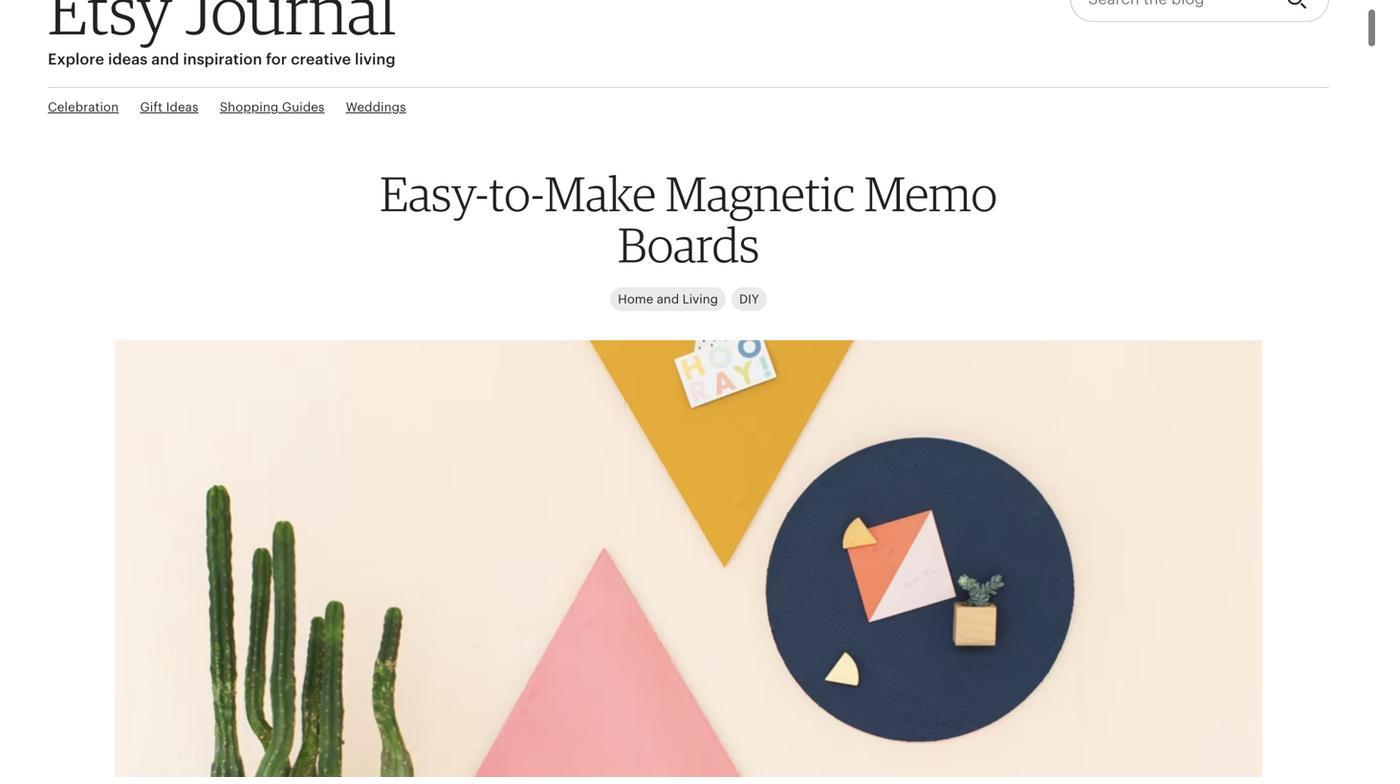 Task type: describe. For each thing, give the bounding box(es) containing it.
gift
[[140, 100, 163, 114]]

boards
[[618, 216, 759, 273]]

Search the blog text field
[[1070, 0, 1271, 22]]

diy
[[739, 292, 759, 306]]

explore
[[48, 51, 104, 68]]

home
[[618, 292, 653, 306]]

weddings
[[346, 100, 406, 114]]

living
[[355, 51, 396, 68]]

memo
[[864, 164, 997, 222]]

ideas
[[166, 100, 198, 114]]

1 horizontal spatial and
[[657, 292, 679, 306]]

home and living
[[618, 292, 718, 306]]

shopping
[[220, 100, 279, 114]]

weddings link
[[346, 99, 406, 116]]

diy magnetic memo boards hanging on a wall image
[[115, 328, 1262, 777]]



Task type: vqa. For each thing, say whether or not it's contained in the screenshot.
Magnetic
yes



Task type: locate. For each thing, give the bounding box(es) containing it.
shopping guides link
[[220, 99, 325, 116]]

easy-
[[380, 164, 489, 222]]

1 vertical spatial and
[[657, 292, 679, 306]]

magnetic
[[665, 164, 855, 222]]

gift ideas link
[[140, 99, 198, 116]]

creative
[[291, 51, 351, 68]]

shopping guides
[[220, 100, 325, 114]]

guides
[[282, 100, 325, 114]]

celebration
[[48, 100, 119, 114]]

home and living link
[[610, 287, 726, 311]]

for
[[266, 51, 287, 68]]

living
[[682, 292, 718, 306]]

0 vertical spatial and
[[151, 51, 179, 68]]

0 horizontal spatial and
[[151, 51, 179, 68]]

gift ideas
[[140, 100, 198, 114]]

make
[[544, 164, 656, 222]]

ideas
[[108, 51, 148, 68]]

celebration link
[[48, 99, 119, 116]]

and right home
[[657, 292, 679, 306]]

inspiration
[[183, 51, 262, 68]]

and
[[151, 51, 179, 68], [657, 292, 679, 306]]

explore ideas and inspiration for creative living
[[48, 51, 396, 68]]

and right ideas
[[151, 51, 179, 68]]

to-
[[489, 164, 544, 222]]

easy-to-make magnetic memo boards
[[380, 164, 997, 273]]

diy link
[[732, 287, 767, 311]]



